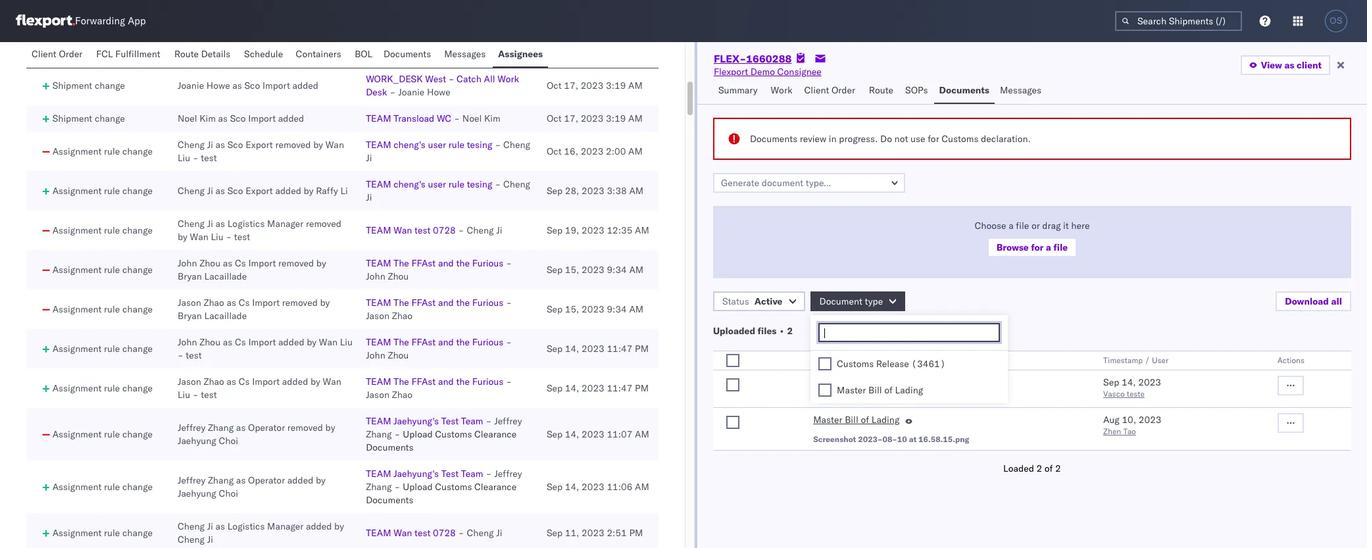Task type: vqa. For each thing, say whether or not it's contained in the screenshot.


Task type: describe. For each thing, give the bounding box(es) containing it.
as for cheng ji as sco export added by raffy li
[[216, 185, 225, 197]]

- nicholas pezza
[[390, 47, 461, 59]]

0 vertical spatial a
[[1009, 220, 1014, 232]]

as for cheng ji as logistics manager added by cheng ji
[[216, 520, 225, 532]]

bill inside list box
[[868, 384, 882, 396]]

13
[[897, 391, 907, 401]]

cheng ji for sep 28, 2023 3:38 am
[[366, 178, 530, 203]]

1 vertical spatial nicholas
[[398, 47, 435, 59]]

containers
[[296, 48, 341, 60]]

choose
[[975, 220, 1006, 232]]

it
[[1063, 220, 1069, 232]]

rule for cheng ji as sco export removed by wan liu - test
[[104, 145, 120, 157]]

sep 19, 2023 12:35 am
[[547, 224, 649, 236]]

assignment for john zhou as cs import removed by bryan lacaillade
[[52, 264, 102, 276]]

of inside list box
[[884, 384, 893, 396]]

team jaehyung's test team - for jeffrey zhang as operator removed by jaehyung choi
[[366, 415, 492, 427]]

aug
[[1103, 414, 1120, 426]]

assignment rule change for jason zhao as cs import removed by bryan lacaillade
[[52, 303, 153, 315]]

1 vertical spatial lading
[[872, 414, 900, 426]]

summary
[[718, 84, 758, 96]]

as for cheng ji as sco export removed by wan liu - test
[[216, 139, 225, 151]]

2 horizontal spatial of
[[1045, 463, 1053, 474]]

assignment for jason zhao as cs import added by wan liu - test
[[52, 382, 102, 394]]

assignment rule change for jeffrey zhang as operator removed by jaehyung choi
[[52, 428, 153, 440]]

forwarding app link
[[16, 14, 146, 28]]

sep 14, 2023 vasco teste
[[1103, 376, 1161, 399]]

19,
[[565, 224, 579, 236]]

cs for jason zhao as cs import removed by bryan lacaillade
[[239, 297, 250, 309]]

fcl fulfillment
[[96, 48, 160, 60]]

- inside cheng ji as sco export removed by wan liu - test
[[193, 152, 198, 164]]

client for bottom client order button
[[804, 84, 829, 96]]

08-
[[883, 434, 897, 444]]

2023 for john zhou as cs import removed by bryan lacaillade
[[582, 264, 605, 276]]

do
[[880, 133, 892, 145]]

import for john zhou as cs import added by wan liu - test
[[248, 336, 276, 348]]

0 vertical spatial messages button
[[439, 42, 493, 68]]

- inside jason zhao as cs import added by wan liu - test
[[193, 389, 198, 401]]

test for cheng ji as sco export removed by wan liu - test
[[201, 152, 217, 164]]

1 horizontal spatial joanie
[[398, 86, 425, 98]]

flex-
[[714, 52, 746, 65]]

as for john zhou as cs import removed by bryan lacaillade
[[223, 257, 232, 269]]

1 horizontal spatial howe
[[427, 86, 451, 98]]

document for document type
[[819, 295, 862, 307]]

filename
[[881, 355, 915, 365]]

jason zhao as cs import removed by bryan lacaillade
[[178, 297, 330, 322]]

change for john zhou as cs import added by wan liu - test
[[122, 343, 153, 355]]

assignment for cheng ji as sco export added by raffy li
[[52, 185, 102, 197]]

browse for a file button
[[987, 238, 1077, 257]]

customs release (3461)
[[837, 358, 946, 370]]

cheng ji for oct 16, 2023 2:00 am
[[366, 139, 530, 164]]

bryan for john
[[178, 270, 202, 282]]

jeffrey inside jeffrey zhang as operator removed by jaehyung choi
[[178, 422, 205, 434]]

furious for john zhou as cs import removed by bryan lacaillade
[[472, 257, 504, 269]]

as inside button
[[1285, 59, 1295, 71]]

0 horizontal spatial joanie
[[178, 80, 204, 91]]

3:19 for noel kim
[[606, 113, 626, 124]]

download all
[[1285, 295, 1342, 307]]

aug 10, 2023 zhen tao
[[1103, 414, 1162, 436]]

pm for team the ffast and the furious - jason zhao
[[635, 382, 649, 394]]

sep 14, 2023 11:06 am
[[547, 481, 649, 493]]

fcl
[[96, 48, 113, 60]]

by inside 'jeffrey zhang as operator added by jaehyung choi'
[[316, 474, 326, 486]]

cs for jason zhao as cs import added by wan liu - test
[[239, 376, 250, 388]]

9 team from the top
[[366, 415, 391, 427]]

jason inside jason zhao as cs import removed by bryan lacaillade
[[178, 297, 201, 309]]

master bill of lading link
[[813, 413, 900, 429]]

team jaehyung's test team - for jeffrey zhang as operator added by jaehyung choi
[[366, 468, 492, 480]]

2023 for nicholas pezza as logistics manager added
[[581, 40, 604, 52]]

sep 14, 2023 11:07 am
[[547, 428, 649, 440]]

document type
[[819, 295, 883, 307]]

work for joanie howe
[[498, 73, 519, 85]]

nicholas pezza as logistics manager added
[[178, 34, 331, 59]]

furious for jason zhao as cs import removed by bryan lacaillade
[[472, 297, 504, 309]]

nicholas inside 'nicholas pezza as logistics manager added'
[[178, 34, 214, 45]]

jaehyung's for jeffrey zhang as operator removed by jaehyung choi
[[394, 415, 439, 427]]

0 vertical spatial client order
[[32, 48, 83, 60]]

17, for noel kim
[[564, 113, 578, 124]]

14, for jeffrey zhang as operator added by jaehyung choi
[[565, 481, 579, 493]]

catch for - nicholas pezza
[[457, 34, 482, 45]]

sep 15, 2023 9:34 am for team the ffast and the furious - john zhou
[[547, 264, 644, 276]]

sep inside sep 14, 2023 vasco teste
[[1103, 376, 1119, 388]]

(3461) for customs release (3461) screenshot 2023-09-13 at 9.11.30 am.png
[[888, 376, 922, 388]]

cheng inside cheng ji as sco export removed by wan liu - test
[[178, 139, 205, 151]]

team cheng's user rule tesing - for cheng ji as sco export added by raffy li
[[366, 178, 501, 190]]

assignees
[[498, 48, 543, 60]]

schedule button
[[239, 42, 290, 68]]

oct for joanie howe
[[547, 80, 562, 91]]

cheng ji as sco export added by raffy li
[[178, 185, 348, 197]]

jaehyung's for jeffrey zhang as operator added by jaehyung choi
[[394, 468, 439, 480]]

by for john zhou as cs import removed by bryan lacaillade
[[316, 257, 326, 269]]

1 kim from the left
[[199, 113, 216, 124]]

1 vertical spatial client order button
[[799, 78, 864, 104]]

demo
[[751, 66, 775, 78]]

document for document type / filename
[[813, 355, 852, 365]]

14, for john zhou as cs import added by wan liu - test
[[565, 343, 579, 355]]

timestamp / user button
[[1101, 353, 1251, 366]]

clearance for sep 14, 2023 11:07 am
[[474, 428, 517, 440]]

flex-1660288
[[714, 52, 792, 65]]

as for jeffrey zhang as operator removed by jaehyung choi
[[236, 422, 246, 434]]

sep for cheng ji as logistics manager added by cheng ji
[[547, 527, 563, 539]]

browse for a file
[[997, 241, 1068, 253]]

change for jason zhao as cs import added by wan liu - test
[[122, 382, 153, 394]]

∙
[[779, 325, 785, 337]]

jeffrey inside 'jeffrey zhang as operator added by jaehyung choi'
[[178, 474, 205, 486]]

cs for john zhou as cs import removed by bryan lacaillade
[[235, 257, 246, 269]]

0 horizontal spatial file
[[1016, 220, 1029, 232]]

bol button
[[349, 42, 378, 68]]

added for cheng ji as sco export added by raffy li
[[275, 185, 301, 197]]

as for jason zhao as cs import removed by bryan lacaillade
[[227, 297, 236, 309]]

2023 for jason zhao as cs import removed by bryan lacaillade
[[582, 303, 605, 315]]

loaded 2 of 2
[[1003, 463, 1061, 474]]

cheng ji as sco export removed by wan liu - test
[[178, 139, 344, 164]]

schedule
[[244, 48, 283, 60]]

0 vertical spatial master bill of lading
[[837, 384, 923, 396]]

list box containing customs release (3461)
[[811, 351, 1008, 403]]

assignment rule change for jeffrey zhang as operator added by jaehyung choi
[[52, 481, 153, 493]]

assignment for john zhou as cs import added by wan liu - test
[[52, 343, 102, 355]]

drag
[[1042, 220, 1061, 232]]

timestamp / user
[[1103, 355, 1169, 365]]

flexport. image
[[16, 14, 75, 28]]

15, for team the ffast and the furious - john zhou
[[565, 264, 579, 276]]

forwarding
[[75, 15, 125, 27]]

zhou inside john zhou as cs import added by wan liu - test
[[200, 336, 221, 348]]

assignment for cheng ji as logistics manager removed by wan liu - test
[[52, 224, 102, 236]]

2 noel from the left
[[462, 113, 482, 124]]

1 horizontal spatial 2
[[1037, 463, 1042, 474]]

am for cheng ji as sco export removed by wan liu - test
[[628, 145, 643, 157]]

team for john zhou as cs import removed by bryan lacaillade
[[366, 257, 391, 269]]

0 horizontal spatial howe
[[206, 80, 230, 91]]

/ inside document type / filename button
[[874, 355, 879, 365]]

shipment for nicholas
[[52, 40, 92, 52]]

wan for jason zhao as cs import added by wan liu - test
[[323, 376, 341, 388]]

shipment change for nicholas
[[52, 40, 125, 52]]

10 team from the top
[[366, 468, 391, 480]]

and for john zhou as cs import removed by bryan lacaillade
[[438, 257, 454, 269]]

tao
[[1123, 426, 1136, 436]]

assignment rule change for jason zhao as cs import added by wan liu - test
[[52, 382, 153, 394]]

17, for nicholas pezza
[[564, 40, 578, 52]]

download
[[1285, 295, 1329, 307]]

route button
[[864, 78, 900, 104]]

review
[[800, 133, 827, 145]]

rule for jason zhao as cs import removed by bryan lacaillade
[[104, 303, 120, 315]]

1660288
[[746, 52, 792, 65]]

9.11.30
[[919, 391, 948, 401]]

2023 for cheng ji as logistics manager added by cheng ji
[[582, 527, 605, 539]]

john zhou as cs import added by wan liu - test
[[178, 336, 353, 361]]

1 noel from the left
[[178, 113, 197, 124]]

16,
[[564, 145, 578, 157]]

john inside john zhou as cs import removed by bryan lacaillade
[[178, 257, 197, 269]]

summary button
[[713, 78, 766, 104]]

import for joanie howe as sco import added
[[262, 80, 290, 91]]

1 horizontal spatial pezza
[[437, 47, 461, 59]]

use
[[911, 133, 925, 145]]

by inside jeffrey zhang as operator removed by jaehyung choi
[[325, 422, 335, 434]]

0 vertical spatial for
[[928, 133, 939, 145]]

0 vertical spatial master
[[837, 384, 866, 396]]

here
[[1071, 220, 1090, 232]]

user
[[1152, 355, 1169, 365]]

bryan for jason
[[178, 310, 202, 322]]

document type / filename
[[813, 355, 915, 365]]

file inside button
[[1054, 241, 1068, 253]]

the for john zhou as cs import added by wan liu - test
[[394, 336, 409, 348]]

2023 for john zhou as cs import added by wan liu - test
[[582, 343, 605, 355]]

os
[[1330, 16, 1343, 26]]

0 horizontal spatial messages
[[444, 48, 486, 60]]

fulfillment
[[115, 48, 160, 60]]

1 vertical spatial master
[[813, 414, 843, 426]]

Generate document type... text field
[[713, 173, 905, 193]]

consignee
[[777, 66, 822, 78]]

cheng inside cheng ji as logistics manager removed by wan liu - test
[[178, 218, 205, 230]]

removed inside jeffrey zhang as operator removed by jaehyung choi
[[287, 422, 323, 434]]

progress.
[[839, 133, 878, 145]]

12:35
[[607, 224, 633, 236]]

1 horizontal spatial client order
[[804, 84, 855, 96]]

jeffrey zhang for sep 14, 2023 11:07 am
[[366, 415, 522, 440]]

lacaillade for zhao
[[204, 310, 247, 322]]

in
[[829, 133, 837, 145]]

sep 11, 2023 2:51 pm
[[547, 527, 643, 539]]

pezza inside 'nicholas pezza as logistics manager added'
[[217, 34, 241, 45]]

loaded
[[1003, 463, 1034, 474]]

tesing for oct 16, 2023 2:00 am
[[467, 139, 492, 151]]

raffy
[[316, 185, 338, 197]]

0 vertical spatial lading
[[895, 384, 923, 396]]

vasco
[[1103, 389, 1125, 399]]

app
[[128, 15, 146, 27]]

liu for cheng ji as sco export removed by wan liu - test
[[178, 152, 190, 164]]

li
[[340, 185, 348, 197]]

by for cheng ji as logistics manager added by cheng ji
[[334, 520, 344, 532]]

uploaded
[[713, 325, 755, 337]]

assignment rule change for john zhou as cs import removed by bryan lacaillade
[[52, 264, 153, 276]]

team for sep 14, 2023 11:07 am
[[461, 415, 483, 427]]

oct for noel kim
[[547, 113, 562, 124]]

import for jason zhao as cs import removed by bryan lacaillade
[[252, 297, 280, 309]]

for inside button
[[1031, 241, 1044, 253]]

ffast for john zhou as cs import removed by bryan lacaillade
[[412, 257, 436, 269]]

all for pezza
[[484, 34, 495, 45]]

16.58.15.png
[[919, 434, 969, 444]]

0 horizontal spatial documents button
[[378, 42, 439, 68]]

by for jason zhao as cs import removed by bryan lacaillade
[[320, 297, 330, 309]]

wan for cheng ji as logistics manager removed by wan liu - test
[[190, 231, 208, 243]]

flexport demo consignee
[[714, 66, 822, 78]]

status
[[722, 295, 749, 307]]

sep for john zhou as cs import added by wan liu - test
[[547, 343, 563, 355]]

rule for jeffrey zhang as operator added by jaehyung choi
[[104, 481, 120, 493]]

2023 for cheng ji as sco export removed by wan liu - test
[[581, 145, 604, 157]]

transload
[[394, 113, 434, 124]]

rule for john zhou as cs import removed by bryan lacaillade
[[104, 264, 120, 276]]

flex-1660288 link
[[714, 52, 792, 65]]

test for cheng ji as logistics manager removed by wan liu - test
[[234, 231, 250, 243]]

status active
[[722, 295, 783, 307]]

1 vertical spatial messages button
[[995, 78, 1049, 104]]

choose a file or drag it here
[[975, 220, 1090, 232]]

cheng's for cheng ji as sco export added by raffy li
[[394, 178, 426, 190]]

10,
[[1122, 414, 1136, 426]]

upload for jeffrey zhang as operator added by jaehyung choi
[[403, 481, 433, 493]]

sco for joanie howe as sco import added
[[244, 80, 260, 91]]



Task type: locate. For each thing, give the bounding box(es) containing it.
master bill of lading down customs release (3461)
[[837, 384, 923, 396]]

furious for john zhou as cs import added by wan liu - test
[[472, 336, 504, 348]]

of right loaded at the right of page
[[1045, 463, 1053, 474]]

0 vertical spatial documents button
[[378, 42, 439, 68]]

upload
[[403, 428, 433, 440], [403, 481, 433, 493]]

west for howe
[[425, 73, 446, 85]]

as inside jeffrey zhang as operator removed by jaehyung choi
[[236, 422, 246, 434]]

bill down customs release (3461) link
[[845, 414, 858, 426]]

wan inside jason zhao as cs import added by wan liu - test
[[323, 376, 341, 388]]

route inside button
[[174, 48, 199, 60]]

type
[[854, 355, 872, 365]]

teste
[[1127, 389, 1145, 399]]

1 17, from the top
[[564, 40, 578, 52]]

2 15, from the top
[[565, 303, 579, 315]]

2 clearance from the top
[[474, 481, 517, 493]]

None checkbox
[[726, 354, 739, 367], [726, 378, 739, 391], [726, 416, 739, 429], [726, 354, 739, 367], [726, 378, 739, 391], [726, 416, 739, 429]]

assignment for jason zhao as cs import removed by bryan lacaillade
[[52, 303, 102, 315]]

operator down jeffrey zhang as operator removed by jaehyung choi
[[248, 474, 285, 486]]

actions
[[1278, 355, 1305, 365]]

team the ffast and the furious - jason zhao for jason zhao as cs import added by wan liu - test
[[366, 376, 512, 401]]

8 assignment from the top
[[52, 428, 102, 440]]

1 user from the top
[[428, 139, 446, 151]]

choi inside jeffrey zhang as operator removed by jaehyung choi
[[219, 435, 238, 447]]

desk for - nicholas pezza
[[366, 47, 387, 59]]

by inside cheng ji as logistics manager added by cheng ji
[[334, 520, 344, 532]]

cheng ji as logistics manager added by cheng ji
[[178, 520, 344, 545]]

4 assignment rule change from the top
[[52, 264, 153, 276]]

1 vertical spatial sep 15, 2023 9:34 am
[[547, 303, 644, 315]]

import down cheng ji as logistics manager removed by wan liu - test
[[248, 257, 276, 269]]

lacaillade inside john zhou as cs import removed by bryan lacaillade
[[204, 270, 247, 282]]

cheng's
[[394, 139, 426, 151], [394, 178, 426, 190]]

export inside cheng ji as sco export removed by wan liu - test
[[246, 139, 273, 151]]

3 assignment from the top
[[52, 224, 102, 236]]

documents button up - joanie howe
[[378, 42, 439, 68]]

lacaillade
[[204, 270, 247, 282], [204, 310, 247, 322]]

0 horizontal spatial of
[[861, 414, 869, 426]]

west - catch all work desk
[[366, 34, 519, 59], [366, 73, 519, 98]]

west up - nicholas pezza
[[425, 34, 446, 45]]

team the ffast and the furious - john zhou for john zhou as cs import added by wan liu - test
[[366, 336, 512, 361]]

removed inside john zhou as cs import removed by bryan lacaillade
[[278, 257, 314, 269]]

manager
[[295, 34, 331, 45], [267, 218, 304, 230], [267, 520, 304, 532]]

work for nicholas pezza
[[498, 34, 519, 45]]

0 vertical spatial bill
[[868, 384, 882, 396]]

user for cheng ji as sco export added by raffy li
[[428, 178, 446, 190]]

1 team cheng's user rule tesing - from the top
[[366, 139, 501, 151]]

oct up the oct 16, 2023 2:00 am
[[547, 113, 562, 124]]

2 team the ffast and the furious - john zhou from the top
[[366, 336, 512, 361]]

oct right assignees
[[547, 40, 562, 52]]

the for jason zhao as cs import removed by bryan lacaillade
[[394, 297, 409, 309]]

2 3:19 from the top
[[606, 80, 626, 91]]

None checkbox
[[818, 357, 832, 370], [818, 384, 832, 397], [818, 357, 832, 370], [818, 384, 832, 397]]

noel right wc
[[462, 113, 482, 124]]

3 shipment from the top
[[52, 113, 92, 124]]

and for john zhou as cs import added by wan liu - test
[[438, 336, 454, 348]]

3 17, from the top
[[564, 113, 578, 124]]

work inside button
[[771, 84, 793, 96]]

file left "or"
[[1016, 220, 1029, 232]]

2 ffast from the top
[[412, 297, 436, 309]]

3 oct from the top
[[547, 113, 562, 124]]

removed inside jason zhao as cs import removed by bryan lacaillade
[[282, 297, 318, 309]]

at inside customs release (3461) screenshot 2023-09-13 at 9.11.30 am.png
[[909, 391, 917, 401]]

cheng's down transload
[[394, 139, 426, 151]]

route left 'details'
[[174, 48, 199, 60]]

customs release (3461) link
[[813, 376, 922, 391]]

2 upload customs clearance documents from the top
[[366, 481, 517, 506]]

bol
[[355, 48, 373, 60]]

1 horizontal spatial a
[[1046, 241, 1051, 253]]

(3461)
[[911, 358, 946, 370], [888, 376, 922, 388]]

1 the from the top
[[456, 257, 470, 269]]

sco down the noel kim as sco import added
[[227, 139, 243, 151]]

at right 13
[[909, 391, 917, 401]]

noel down route details button
[[178, 113, 197, 124]]

route details
[[174, 48, 231, 60]]

choi up cheng ji as logistics manager added by cheng ji
[[219, 488, 238, 499]]

1 vertical spatial team
[[461, 468, 483, 480]]

test inside cheng ji as sco export removed by wan liu - test
[[201, 152, 217, 164]]

as down 'jeffrey zhang as operator added by jaehyung choi'
[[216, 520, 225, 532]]

of
[[884, 384, 893, 396], [861, 414, 869, 426], [1045, 463, 1053, 474]]

team transload wc - noel kim
[[366, 113, 501, 124]]

2023 for jeffrey zhang as operator added by jaehyung choi
[[582, 481, 605, 493]]

client for left client order button
[[32, 48, 56, 60]]

howe up wc
[[427, 86, 451, 98]]

manager inside cheng ji as logistics manager removed by wan liu - test
[[267, 218, 304, 230]]

0 vertical spatial pm
[[635, 343, 649, 355]]

zhang inside 'jeffrey zhang as operator added by jaehyung choi'
[[208, 474, 234, 486]]

for right use
[[928, 133, 939, 145]]

work up assignees
[[498, 34, 519, 45]]

shipment change for joanie
[[52, 80, 125, 91]]

pezza up 'details'
[[217, 34, 241, 45]]

0 vertical spatial bryan
[[178, 270, 202, 282]]

2 work_desk from the top
[[366, 73, 423, 85]]

9 assignment from the top
[[52, 481, 102, 493]]

team
[[366, 113, 391, 124], [366, 139, 391, 151], [366, 178, 391, 190], [366, 224, 391, 236], [366, 257, 391, 269], [366, 297, 391, 309], [366, 336, 391, 348], [366, 376, 391, 388], [366, 415, 391, 427], [366, 468, 391, 480], [366, 527, 391, 539]]

lacaillade up john zhou as cs import added by wan liu - test
[[204, 310, 247, 322]]

test inside jason zhao as cs import added by wan liu - test
[[201, 389, 217, 401]]

liu for jason zhao as cs import added by wan liu - test
[[178, 389, 190, 401]]

1 team from the top
[[461, 415, 483, 427]]

john inside john zhou as cs import added by wan liu - test
[[178, 336, 197, 348]]

zhang
[[208, 422, 234, 434], [366, 428, 392, 440], [208, 474, 234, 486], [366, 481, 392, 493]]

removed for cheng ji as sco export removed by wan liu - test
[[275, 139, 311, 151]]

1 vertical spatial pezza
[[437, 47, 461, 59]]

1 vertical spatial 17,
[[564, 80, 578, 91]]

10 assignment from the top
[[52, 527, 102, 539]]

0 horizontal spatial noel
[[178, 113, 197, 124]]

1 cheng ji from the top
[[366, 139, 530, 164]]

furious for jason zhao as cs import added by wan liu - test
[[472, 376, 504, 388]]

rule for jeffrey zhang as operator removed by jaehyung choi
[[104, 428, 120, 440]]

1 oct from the top
[[547, 40, 562, 52]]

zhou inside john zhou as cs import removed by bryan lacaillade
[[200, 257, 221, 269]]

as inside john zhou as cs import added by wan liu - test
[[223, 336, 232, 348]]

wan inside cheng ji as logistics manager removed by wan liu - test
[[190, 231, 208, 243]]

2023 for noel kim as sco import added
[[581, 113, 604, 124]]

team cheng's user rule tesing - for cheng ji as sco export removed by wan liu - test
[[366, 139, 501, 151]]

files
[[758, 325, 777, 337]]

import up cheng ji as sco export removed by wan liu - test
[[248, 113, 276, 124]]

manager inside cheng ji as logistics manager added by cheng ji
[[267, 520, 304, 532]]

1 team jaehyung's test team - from the top
[[366, 415, 492, 427]]

cs down john zhou as cs import added by wan liu - test
[[239, 376, 250, 388]]

am for jason zhao as cs import removed by bryan lacaillade
[[629, 303, 644, 315]]

1 vertical spatial cheng's
[[394, 178, 426, 190]]

sep for jason zhao as cs import added by wan liu - test
[[547, 382, 563, 394]]

by for jason zhao as cs import added by wan liu - test
[[311, 376, 320, 388]]

Search Shipments (/) text field
[[1115, 11, 1242, 31]]

jeffrey zhang as operator added by jaehyung choi
[[178, 474, 326, 499]]

client order down "flexport." image
[[32, 48, 83, 60]]

order left route button
[[832, 84, 855, 96]]

assignment for jeffrey zhang as operator added by jaehyung choi
[[52, 481, 102, 493]]

added for john zhou as cs import added by wan liu - test
[[278, 336, 304, 348]]

cs for john zhou as cs import added by wan liu - test
[[235, 336, 246, 348]]

am for noel kim as sco import added
[[628, 113, 643, 124]]

file down it
[[1054, 241, 1068, 253]]

1 horizontal spatial messages
[[1000, 84, 1041, 96]]

0 vertical spatial west
[[425, 34, 446, 45]]

master down customs release (3461) link
[[813, 414, 843, 426]]

4 oct from the top
[[547, 145, 562, 157]]

1 horizontal spatial /
[[1145, 355, 1150, 365]]

as for noel kim as sco import added
[[218, 113, 228, 124]]

2 vertical spatial shipment change
[[52, 113, 125, 124]]

2 team wan test 0728 - cheng ji from the top
[[366, 527, 502, 539]]

2 screenshot from the top
[[813, 434, 856, 444]]

by for john zhou as cs import added by wan liu - test
[[307, 336, 317, 348]]

as inside jason zhao as cs import added by wan liu - test
[[227, 376, 236, 388]]

0 vertical spatial tesing
[[467, 139, 492, 151]]

bryan inside john zhou as cs import removed by bryan lacaillade
[[178, 270, 202, 282]]

screenshot up master bill of lading link
[[813, 391, 856, 401]]

operator inside 'jeffrey zhang as operator added by jaehyung choi'
[[248, 474, 285, 486]]

2023 inside aug 10, 2023 zhen tao
[[1139, 414, 1162, 426]]

as up cheng ji as logistics manager removed by wan liu - test
[[216, 185, 225, 197]]

change
[[95, 40, 125, 52], [95, 80, 125, 91], [95, 113, 125, 124], [122, 145, 153, 157], [122, 185, 153, 197], [122, 224, 153, 236], [122, 264, 153, 276], [122, 303, 153, 315], [122, 343, 153, 355], [122, 382, 153, 394], [122, 428, 153, 440], [122, 481, 153, 493], [122, 527, 153, 539]]

sco down schedule button
[[244, 80, 260, 91]]

documents review in progress. do not use for customs declaration.
[[750, 133, 1031, 145]]

1 vertical spatial bryan
[[178, 310, 202, 322]]

0 horizontal spatial kim
[[199, 113, 216, 124]]

view
[[1261, 59, 1282, 71]]

user for cheng ji as sco export removed by wan liu - test
[[428, 139, 446, 151]]

jaehyung
[[178, 435, 216, 447], [178, 488, 216, 499]]

a right choose
[[1009, 220, 1014, 232]]

2 sep 15, 2023 9:34 am from the top
[[547, 303, 644, 315]]

by inside jason zhao as cs import added by wan liu - test
[[311, 376, 320, 388]]

logistics up schedule
[[255, 34, 292, 45]]

28,
[[565, 185, 579, 197]]

logistics down 'jeffrey zhang as operator added by jaehyung choi'
[[227, 520, 265, 532]]

0 horizontal spatial 2
[[787, 325, 793, 337]]

3 team from the top
[[366, 178, 391, 190]]

1 sep 14, 2023 11:47 pm from the top
[[547, 343, 649, 355]]

1 work_desk from the top
[[366, 34, 423, 45]]

0 vertical spatial document
[[819, 295, 862, 307]]

cheng ji as logistics manager removed by wan liu - test
[[178, 218, 341, 243]]

list box
[[811, 351, 1008, 403]]

oct down assignees button
[[547, 80, 562, 91]]

john zhou as cs import removed by bryan lacaillade
[[178, 257, 326, 282]]

added inside john zhou as cs import added by wan liu - test
[[278, 336, 304, 348]]

test inside john zhou as cs import added by wan liu - test
[[186, 349, 202, 361]]

all
[[1331, 295, 1342, 307]]

cs inside john zhou as cs import removed by bryan lacaillade
[[235, 257, 246, 269]]

choi up 'jeffrey zhang as operator added by jaehyung choi'
[[219, 435, 238, 447]]

fcl fulfillment button
[[91, 42, 169, 68]]

of up 'screenshot 2023-08-10 at 16.58.15.png'
[[861, 414, 869, 426]]

sep
[[547, 185, 563, 197], [547, 224, 563, 236], [547, 264, 563, 276], [547, 303, 563, 315], [547, 343, 563, 355], [1103, 376, 1119, 388], [547, 382, 563, 394], [547, 428, 563, 440], [547, 481, 563, 493], [547, 527, 563, 539]]

catch down - nicholas pezza
[[457, 73, 482, 85]]

by inside john zhou as cs import removed by bryan lacaillade
[[316, 257, 326, 269]]

5 assignment from the top
[[52, 303, 102, 315]]

1 team the ffast and the furious - jason zhao from the top
[[366, 297, 512, 322]]

1 vertical spatial client order
[[804, 84, 855, 96]]

lacaillade up jason zhao as cs import removed by bryan lacaillade
[[204, 270, 247, 282]]

2 for ∙
[[787, 325, 793, 337]]

1 vertical spatial messages
[[1000, 84, 1041, 96]]

flexport
[[714, 66, 748, 78]]

added for cheng ji as logistics manager added by cheng ji
[[306, 520, 332, 532]]

1 11:47 from the top
[[607, 343, 633, 355]]

as up schedule
[[243, 34, 253, 45]]

as down john zhou as cs import added by wan liu - test
[[227, 376, 236, 388]]

documents button right sops
[[934, 78, 995, 104]]

9:34 for team the ffast and the furious - john zhou
[[607, 264, 627, 276]]

1 west - catch all work desk from the top
[[366, 34, 519, 59]]

team for cheng ji as sco export added by raffy li
[[366, 178, 391, 190]]

route inside button
[[869, 84, 894, 96]]

export down the noel kim as sco import added
[[246, 139, 273, 151]]

2 vertical spatial pm
[[629, 527, 643, 539]]

added for nicholas pezza as logistics manager added
[[178, 47, 204, 59]]

release
[[876, 358, 909, 370], [853, 376, 886, 388]]

and for jason zhao as cs import removed by bryan lacaillade
[[438, 297, 454, 309]]

2 sep 14, 2023 11:47 pm from the top
[[547, 382, 649, 394]]

oct for nicholas pezza
[[547, 40, 562, 52]]

1 vertical spatial west - catch all work desk
[[366, 73, 519, 98]]

2 / from the left
[[1145, 355, 1150, 365]]

2 choi from the top
[[219, 488, 238, 499]]

2 vertical spatial manager
[[267, 520, 304, 532]]

liu inside cheng ji as logistics manager removed by wan liu - test
[[211, 231, 224, 243]]

2023 for cheng ji as sco export added by raffy li
[[582, 185, 605, 197]]

test
[[441, 415, 459, 427], [441, 468, 459, 480]]

added for jason zhao as cs import added by wan liu - test
[[282, 376, 308, 388]]

am.png
[[950, 391, 979, 401]]

choi
[[219, 435, 238, 447], [219, 488, 238, 499]]

pm
[[635, 343, 649, 355], [635, 382, 649, 394], [629, 527, 643, 539]]

for
[[928, 133, 939, 145], [1031, 241, 1044, 253]]

3 the from the top
[[456, 336, 470, 348]]

by inside cheng ji as logistics manager removed by wan liu - test
[[178, 231, 187, 243]]

as down jeffrey zhang as operator removed by jaehyung choi
[[236, 474, 246, 486]]

noel kim as sco import added
[[178, 113, 304, 124]]

2023- inside customs release (3461) screenshot 2023-09-13 at 9.11.30 am.png
[[858, 391, 883, 401]]

cs down jason zhao as cs import removed by bryan lacaillade
[[235, 336, 246, 348]]

4 assignment from the top
[[52, 264, 102, 276]]

1 and from the top
[[438, 257, 454, 269]]

3:19 for nicholas pezza
[[606, 40, 626, 52]]

catch up - nicholas pezza
[[457, 34, 482, 45]]

added inside cheng ji as logistics manager added by cheng ji
[[306, 520, 332, 532]]

(3461) inside customs release (3461) screenshot 2023-09-13 at 9.11.30 am.png
[[888, 376, 922, 388]]

1 vertical spatial upload customs clearance documents
[[366, 481, 517, 506]]

lading down filename
[[895, 384, 923, 396]]

1 0728 from the top
[[433, 224, 456, 236]]

as inside jason zhao as cs import removed by bryan lacaillade
[[227, 297, 236, 309]]

ffast for jason zhao as cs import added by wan liu - test
[[412, 376, 436, 388]]

as down john zhou as cs import removed by bryan lacaillade
[[227, 297, 236, 309]]

2 jaehyung's from the top
[[394, 468, 439, 480]]

7 team from the top
[[366, 336, 391, 348]]

0 horizontal spatial messages button
[[439, 42, 493, 68]]

work_desk up - nicholas pezza
[[366, 34, 423, 45]]

wan inside cheng ji as sco export removed by wan liu - test
[[326, 139, 344, 151]]

0 vertical spatial shipment change
[[52, 40, 125, 52]]

6 team from the top
[[366, 297, 391, 309]]

2 vertical spatial oct 17, 2023 3:19 am
[[547, 113, 643, 124]]

am
[[628, 40, 643, 52], [628, 80, 643, 91], [628, 113, 643, 124], [628, 145, 643, 157], [629, 185, 644, 197], [635, 224, 649, 236], [629, 264, 644, 276], [629, 303, 644, 315], [635, 428, 649, 440], [635, 481, 649, 493]]

ji inside cheng ji as logistics manager removed by wan liu - test
[[207, 218, 213, 230]]

2 vertical spatial 17,
[[564, 113, 578, 124]]

client down consignee
[[804, 84, 829, 96]]

0 horizontal spatial client order button
[[26, 42, 91, 68]]

browse
[[997, 241, 1029, 253]]

- inside john zhou as cs import added by wan liu - test
[[178, 349, 183, 361]]

0 vertical spatial jaehyung's
[[394, 415, 439, 427]]

0 vertical spatial pezza
[[217, 34, 241, 45]]

as inside john zhou as cs import removed by bryan lacaillade
[[223, 257, 232, 269]]

by inside jason zhao as cs import removed by bryan lacaillade
[[320, 297, 330, 309]]

import down schedule button
[[262, 80, 290, 91]]

2 jeffrey zhang from the top
[[366, 468, 522, 493]]

(3461) up 13
[[888, 376, 922, 388]]

as inside cheng ji as logistics manager added by cheng ji
[[216, 520, 225, 532]]

0 vertical spatial nicholas
[[178, 34, 214, 45]]

2 assignment rule change from the top
[[52, 185, 153, 197]]

14, inside sep 14, 2023 vasco teste
[[1122, 376, 1136, 388]]

as for joanie howe as sco import added
[[232, 80, 242, 91]]

2 0728 from the top
[[433, 527, 456, 539]]

change for jeffrey zhang as operator removed by jaehyung choi
[[122, 428, 153, 440]]

1 vertical spatial oct 17, 2023 3:19 am
[[547, 80, 643, 91]]

customs inside customs release (3461) screenshot 2023-09-13 at 9.11.30 am.png
[[813, 376, 850, 388]]

2023 for jeffrey zhang as operator removed by jaehyung choi
[[582, 428, 605, 440]]

0 vertical spatial logistics
[[255, 34, 292, 45]]

1 vertical spatial work_desk
[[366, 73, 423, 85]]

10 assignment rule change from the top
[[52, 527, 153, 539]]

sep 15, 2023 9:34 am for team the ffast and the furious - jason zhao
[[547, 303, 644, 315]]

2023 for jason zhao as cs import added by wan liu - test
[[582, 382, 605, 394]]

1 3:19 from the top
[[606, 40, 626, 52]]

work_desk
[[366, 34, 423, 45], [366, 73, 423, 85]]

as for jason zhao as cs import added by wan liu - test
[[227, 376, 236, 388]]

as right view
[[1285, 59, 1295, 71]]

1 vertical spatial 11:47
[[607, 382, 633, 394]]

release down document type / filename
[[853, 376, 886, 388]]

bill left 09-
[[868, 384, 882, 396]]

1 assignment from the top
[[52, 145, 102, 157]]

ji inside cheng ji as sco export removed by wan liu - test
[[207, 139, 213, 151]]

manager for cheng ji as logistics manager added by cheng ji
[[267, 520, 304, 532]]

0 vertical spatial jaehyung
[[178, 435, 216, 447]]

operator for removed
[[248, 422, 285, 434]]

1 vertical spatial screenshot
[[813, 434, 856, 444]]

screenshot 2023-08-10 at 16.58.15.png
[[813, 434, 969, 444]]

1 team wan test 0728 - cheng ji from the top
[[366, 224, 502, 236]]

1 vertical spatial lacaillade
[[204, 310, 247, 322]]

0 horizontal spatial client
[[32, 48, 56, 60]]

2023 for joanie howe as sco import added
[[581, 80, 604, 91]]

manager up containers
[[295, 34, 331, 45]]

release inside customs release (3461) screenshot 2023-09-13 at 9.11.30 am.png
[[853, 376, 886, 388]]

declaration.
[[981, 133, 1031, 145]]

(3461) inside list box
[[911, 358, 946, 370]]

1 team the ffast and the furious - john zhou from the top
[[366, 257, 512, 282]]

import for noel kim as sco import added
[[248, 113, 276, 124]]

jason inside jason zhao as cs import added by wan liu - test
[[178, 376, 201, 388]]

0 horizontal spatial a
[[1009, 220, 1014, 232]]

messages up declaration.
[[1000, 84, 1041, 96]]

None text field
[[823, 328, 999, 339]]

1 vertical spatial documents button
[[934, 78, 995, 104]]

2 oct 17, 2023 3:19 am from the top
[[547, 80, 643, 91]]

1 vertical spatial cheng ji
[[366, 178, 530, 203]]

nicholas up route details
[[178, 34, 214, 45]]

as inside 'jeffrey zhang as operator added by jaehyung choi'
[[236, 474, 246, 486]]

am for nicholas pezza as logistics manager added
[[628, 40, 643, 52]]

0 vertical spatial screenshot
[[813, 391, 856, 401]]

team
[[461, 415, 483, 427], [461, 468, 483, 480]]

manager down 'jeffrey zhang as operator added by jaehyung choi'
[[267, 520, 304, 532]]

8 team from the top
[[366, 376, 391, 388]]

1 team from the top
[[366, 113, 391, 124]]

0 vertical spatial lacaillade
[[204, 270, 247, 282]]

0 horizontal spatial bill
[[845, 414, 858, 426]]

0 vertical spatial shipment
[[52, 40, 92, 52]]

1 cheng's from the top
[[394, 139, 426, 151]]

2 2023- from the top
[[858, 434, 883, 444]]

sco down the joanie howe as sco import added
[[230, 113, 246, 124]]

rule
[[448, 139, 465, 151], [104, 145, 120, 157], [448, 178, 465, 190], [104, 185, 120, 197], [104, 224, 120, 236], [104, 264, 120, 276], [104, 303, 120, 315], [104, 343, 120, 355], [104, 382, 120, 394], [104, 428, 120, 440], [104, 481, 120, 493], [104, 527, 120, 539]]

1 vertical spatial a
[[1046, 241, 1051, 253]]

client order button down "flexport." image
[[26, 42, 91, 68]]

route for route
[[869, 84, 894, 96]]

1 vertical spatial shipment change
[[52, 80, 125, 91]]

assignment for cheng ji as logistics manager added by cheng ji
[[52, 527, 102, 539]]

jaehyung inside 'jeffrey zhang as operator added by jaehyung choi'
[[178, 488, 216, 499]]

0 vertical spatial team the ffast and the furious - john zhou
[[366, 257, 512, 282]]

17,
[[564, 40, 578, 52], [564, 80, 578, 91], [564, 113, 578, 124]]

1 test from the top
[[441, 415, 459, 427]]

2 for of
[[1055, 463, 1061, 474]]

0 vertical spatial catch
[[457, 34, 482, 45]]

client order
[[32, 48, 83, 60], [804, 84, 855, 96]]

8 assignment rule change from the top
[[52, 428, 153, 440]]

john
[[178, 257, 197, 269], [366, 270, 385, 282], [178, 336, 197, 348], [366, 349, 385, 361]]

2 all from the top
[[484, 73, 495, 85]]

operator
[[248, 422, 285, 434], [248, 474, 285, 486]]

cs inside john zhou as cs import added by wan liu - test
[[235, 336, 246, 348]]

forwarding app
[[75, 15, 146, 27]]

as inside 'nicholas pezza as logistics manager added'
[[243, 34, 253, 45]]

uploaded files ∙ 2
[[713, 325, 793, 337]]

import inside jason zhao as cs import removed by bryan lacaillade
[[252, 297, 280, 309]]

2 west - catch all work desk from the top
[[366, 73, 519, 98]]

2023 inside sep 14, 2023 vasco teste
[[1138, 376, 1161, 388]]

messages left assignees
[[444, 48, 486, 60]]

liu inside cheng ji as sco export removed by wan liu - test
[[178, 152, 190, 164]]

1 vertical spatial choi
[[219, 488, 238, 499]]

client
[[1297, 59, 1322, 71]]

sops
[[905, 84, 928, 96]]

1 shipment from the top
[[52, 40, 92, 52]]

upload customs clearance documents for sep 14, 2023 11:06 am
[[366, 481, 517, 506]]

order left fcl
[[59, 48, 83, 60]]

added inside 'jeffrey zhang as operator added by jaehyung choi'
[[287, 474, 313, 486]]

0 horizontal spatial for
[[928, 133, 939, 145]]

2 lacaillade from the top
[[204, 310, 247, 322]]

lading up the 08-
[[872, 414, 900, 426]]

operator inside jeffrey zhang as operator removed by jaehyung choi
[[248, 422, 285, 434]]

as down the joanie howe as sco import added
[[218, 113, 228, 124]]

rule for john zhou as cs import added by wan liu - test
[[104, 343, 120, 355]]

assignment rule change for john zhou as cs import added by wan liu - test
[[52, 343, 153, 355]]

team the ffast and the furious - jason zhao for jason zhao as cs import removed by bryan lacaillade
[[366, 297, 512, 322]]

2 team jaehyung's test team - from the top
[[366, 468, 492, 480]]

1 vertical spatial west
[[425, 73, 446, 85]]

kim down the joanie howe as sco import added
[[199, 113, 216, 124]]

howe
[[206, 80, 230, 91], [427, 86, 451, 98]]

4 ffast from the top
[[412, 376, 436, 388]]

joanie
[[178, 80, 204, 91], [398, 86, 425, 98]]

import inside jason zhao as cs import added by wan liu - test
[[252, 376, 280, 388]]

0 vertical spatial jeffrey zhang
[[366, 415, 522, 440]]

as inside cheng ji as sco export removed by wan liu - test
[[216, 139, 225, 151]]

1 at from the top
[[909, 391, 917, 401]]

6 assignment from the top
[[52, 343, 102, 355]]

1 vertical spatial for
[[1031, 241, 1044, 253]]

ffast for john zhou as cs import added by wan liu - test
[[412, 336, 436, 348]]

messages button left assignees
[[439, 42, 493, 68]]

1 ffast from the top
[[412, 257, 436, 269]]

1 sep 15, 2023 9:34 am from the top
[[547, 264, 644, 276]]

1 horizontal spatial kim
[[484, 113, 501, 124]]

work down flexport demo consignee on the right
[[771, 84, 793, 96]]

logistics inside cheng ji as logistics manager removed by wan liu - test
[[227, 218, 265, 230]]

1 vertical spatial manager
[[267, 218, 304, 230]]

import down john zhou as cs import added by wan liu - test
[[252, 376, 280, 388]]

shipment change for noel
[[52, 113, 125, 124]]

1 15, from the top
[[565, 264, 579, 276]]

liu inside jason zhao as cs import added by wan liu - test
[[178, 389, 190, 401]]

logistics inside 'nicholas pezza as logistics manager added'
[[255, 34, 292, 45]]

team for jason zhao as cs import added by wan liu - test
[[366, 376, 391, 388]]

cs down john zhou as cs import removed by bryan lacaillade
[[239, 297, 250, 309]]

0 vertical spatial choi
[[219, 435, 238, 447]]

order for left client order button
[[59, 48, 83, 60]]

0 vertical spatial team jaehyung's test team -
[[366, 415, 492, 427]]

1 tesing from the top
[[467, 139, 492, 151]]

master bill of lading
[[837, 384, 923, 396], [813, 414, 900, 426]]

1 vertical spatial pm
[[635, 382, 649, 394]]

cs inside jason zhao as cs import removed by bryan lacaillade
[[239, 297, 250, 309]]

lacaillade inside jason zhao as cs import removed by bryan lacaillade
[[204, 310, 247, 322]]

view as client
[[1261, 59, 1322, 71]]

1 horizontal spatial noel
[[462, 113, 482, 124]]

a inside button
[[1046, 241, 1051, 253]]

import inside john zhou as cs import added by wan liu - test
[[248, 336, 276, 348]]

0 vertical spatial west - catch all work desk
[[366, 34, 519, 59]]

1 vertical spatial tesing
[[467, 178, 492, 190]]

work down assignees button
[[498, 73, 519, 85]]

2 at from the top
[[909, 434, 917, 444]]

logistics down "cheng ji as sco export added by raffy li"
[[227, 218, 265, 230]]

test
[[201, 152, 217, 164], [415, 224, 431, 236], [234, 231, 250, 243], [186, 349, 202, 361], [201, 389, 217, 401], [415, 527, 431, 539]]

as down "cheng ji as sco export added by raffy li"
[[216, 218, 225, 230]]

3 shipment change from the top
[[52, 113, 125, 124]]

west - catch all work desk up wc
[[366, 73, 519, 98]]

0 vertical spatial clearance
[[474, 428, 517, 440]]

client order down consignee
[[804, 84, 855, 96]]

2 shipment from the top
[[52, 80, 92, 91]]

0 vertical spatial client order button
[[26, 42, 91, 68]]

jaehyung for jeffrey zhang as operator removed by jaehyung choi
[[178, 435, 216, 447]]

9 assignment rule change from the top
[[52, 481, 153, 493]]

route left sops
[[869, 84, 894, 96]]

1 vertical spatial clearance
[[474, 481, 517, 493]]

zhao inside jason zhao as cs import removed by bryan lacaillade
[[204, 297, 224, 309]]

0 vertical spatial release
[[876, 358, 909, 370]]

details
[[201, 48, 231, 60]]

team wan test 0728 - cheng ji for cheng ji as logistics manager added by cheng ji
[[366, 527, 502, 539]]

west up - joanie howe
[[425, 73, 446, 85]]

3:19
[[606, 40, 626, 52], [606, 80, 626, 91], [606, 113, 626, 124]]

removed down the raffy
[[306, 218, 341, 230]]

sep 28, 2023 3:38 am
[[547, 185, 644, 197]]

2 kim from the left
[[484, 113, 501, 124]]

sco up cheng ji as logistics manager removed by wan liu - test
[[227, 185, 243, 197]]

oct left 16,
[[547, 145, 562, 157]]

removed inside cheng ji as logistics manager removed by wan liu - test
[[306, 218, 341, 230]]

team the ffast and the furious - jason zhao
[[366, 297, 512, 322], [366, 376, 512, 401]]

cs inside jason zhao as cs import added by wan liu - test
[[239, 376, 250, 388]]

and for jason zhao as cs import added by wan liu - test
[[438, 376, 454, 388]]

2 operator from the top
[[248, 474, 285, 486]]

screenshot down master bill of lading link
[[813, 434, 856, 444]]

manager inside 'nicholas pezza as logistics manager added'
[[295, 34, 331, 45]]

assignment for cheng ji as sco export removed by wan liu - test
[[52, 145, 102, 157]]

added inside 'nicholas pezza as logistics manager added'
[[178, 47, 204, 59]]

0 vertical spatial 9:34
[[607, 264, 627, 276]]

10
[[897, 434, 907, 444]]

release for customs release (3461)
[[876, 358, 909, 370]]

operator down jason zhao as cs import added by wan liu - test
[[248, 422, 285, 434]]

0 vertical spatial test
[[441, 415, 459, 427]]

removed up john zhou as cs import added by wan liu - test
[[282, 297, 318, 309]]

west for pezza
[[425, 34, 446, 45]]

assignment rule change for cheng ji as logistics manager removed by wan liu - test
[[52, 224, 153, 236]]

1 operator from the top
[[248, 422, 285, 434]]

change for cheng ji as logistics manager removed by wan liu - test
[[122, 224, 153, 236]]

1 horizontal spatial documents button
[[934, 78, 995, 104]]

pm for team the ffast and the furious - john zhou
[[635, 343, 649, 355]]

order
[[59, 48, 83, 60], [832, 84, 855, 96]]

by inside john zhou as cs import added by wan liu - test
[[307, 336, 317, 348]]

team wan test 0728 - cheng ji for cheng ji as logistics manager removed by wan liu - test
[[366, 224, 502, 236]]

tesing for sep 28, 2023 3:38 am
[[467, 178, 492, 190]]

7 assignment from the top
[[52, 382, 102, 394]]

by
[[313, 139, 323, 151], [304, 185, 314, 197], [178, 231, 187, 243], [316, 257, 326, 269], [320, 297, 330, 309], [307, 336, 317, 348], [311, 376, 320, 388], [325, 422, 335, 434], [316, 474, 326, 486], [334, 520, 344, 532]]

1 vertical spatial jeffrey zhang
[[366, 468, 522, 493]]

as up the noel kim as sco import added
[[232, 80, 242, 91]]

manager down "cheng ji as sco export added by raffy li"
[[267, 218, 304, 230]]

team for sep 14, 2023 11:06 am
[[461, 468, 483, 480]]

0 vertical spatial user
[[428, 139, 446, 151]]

shipment for noel
[[52, 113, 92, 124]]

1 jeffrey zhang from the top
[[366, 415, 522, 440]]

screenshot inside customs release (3461) screenshot 2023-09-13 at 9.11.30 am.png
[[813, 391, 856, 401]]

for down "or"
[[1031, 241, 1044, 253]]

liu for john zhou as cs import added by wan liu - test
[[340, 336, 353, 348]]

1 all from the top
[[484, 34, 495, 45]]

bill
[[868, 384, 882, 396], [845, 414, 858, 426]]

2 11:47 from the top
[[607, 382, 633, 394]]

2023 for cheng ji as logistics manager removed by wan liu - test
[[582, 224, 605, 236]]

as inside cheng ji as logistics manager removed by wan liu - test
[[216, 218, 225, 230]]

choi inside 'jeffrey zhang as operator added by jaehyung choi'
[[219, 488, 238, 499]]

0 horizontal spatial route
[[174, 48, 199, 60]]

11:47
[[607, 343, 633, 355], [607, 382, 633, 394]]

1 vertical spatial export
[[246, 185, 273, 197]]

west - catch all work desk for howe
[[366, 73, 519, 98]]

as for jeffrey zhang as operator added by jaehyung choi
[[236, 474, 246, 486]]

1 shipment change from the top
[[52, 40, 125, 52]]

import inside john zhou as cs import removed by bryan lacaillade
[[248, 257, 276, 269]]

1 vertical spatial document
[[813, 355, 852, 365]]

2 the from the top
[[456, 297, 470, 309]]

zhao inside jason zhao as cs import added by wan liu - test
[[204, 376, 224, 388]]

0 vertical spatial of
[[884, 384, 893, 396]]

1 vertical spatial upload
[[403, 481, 433, 493]]

client down "flexport." image
[[32, 48, 56, 60]]

as down the noel kim as sco import added
[[216, 139, 225, 151]]

pezza up - joanie howe
[[437, 47, 461, 59]]

0 horizontal spatial /
[[874, 355, 879, 365]]

9:34
[[607, 264, 627, 276], [607, 303, 627, 315]]

2 user from the top
[[428, 178, 446, 190]]

6 assignment rule change from the top
[[52, 343, 153, 355]]

logistics
[[255, 34, 292, 45], [227, 218, 265, 230], [227, 520, 265, 532]]

assignment rule change for cheng ji as sco export added by raffy li
[[52, 185, 153, 197]]

desk left - nicholas pezza
[[366, 47, 387, 59]]

09-
[[883, 391, 897, 401]]

jaehyung inside jeffrey zhang as operator removed by jaehyung choi
[[178, 435, 216, 447]]

howe down 'details'
[[206, 80, 230, 91]]

4 the from the top
[[394, 376, 409, 388]]

0 vertical spatial all
[[484, 34, 495, 45]]

2 team the ffast and the furious - jason zhao from the top
[[366, 376, 512, 401]]

/ inside timestamp / user button
[[1145, 355, 1150, 365]]

timestamp
[[1103, 355, 1143, 365]]

zhang inside jeffrey zhang as operator removed by jaehyung choi
[[208, 422, 234, 434]]

4 the from the top
[[456, 376, 470, 388]]

logistics for cheng ji as logistics manager removed by wan liu - test
[[227, 218, 265, 230]]

- inside cheng ji as logistics manager removed by wan liu - test
[[226, 231, 232, 243]]

2 oct from the top
[[547, 80, 562, 91]]

release up customs release (3461) screenshot 2023-09-13 at 9.11.30 am.png
[[876, 358, 909, 370]]

1 vertical spatial jaehyung's
[[394, 468, 439, 480]]

test inside cheng ji as logistics manager removed by wan liu - test
[[234, 231, 250, 243]]

removed for cheng ji as logistics manager removed by wan liu - test
[[306, 218, 341, 230]]

3:19 for joanie howe
[[606, 80, 626, 91]]

not
[[895, 133, 908, 145]]

test for john zhou as cs import added by wan liu - test
[[186, 349, 202, 361]]

import down john zhou as cs import removed by bryan lacaillade
[[252, 297, 280, 309]]

1 export from the top
[[246, 139, 273, 151]]

export up cheng ji as logistics manager removed by wan liu - test
[[246, 185, 273, 197]]

1 horizontal spatial of
[[884, 384, 893, 396]]

2 shipment change from the top
[[52, 80, 125, 91]]

by for cheng ji as sco export added by raffy li
[[304, 185, 314, 197]]

am for joanie howe as sco import added
[[628, 80, 643, 91]]

0 vertical spatial 11:47
[[607, 343, 633, 355]]

sco inside cheng ji as sco export removed by wan liu - test
[[227, 139, 243, 151]]

zhao
[[204, 297, 224, 309], [392, 310, 413, 322], [204, 376, 224, 388], [392, 389, 413, 401]]

0 horizontal spatial pezza
[[217, 34, 241, 45]]

assignment rule change for cheng ji as sco export removed by wan liu - test
[[52, 145, 153, 157]]

2 and from the top
[[438, 297, 454, 309]]

0 horizontal spatial nicholas
[[178, 34, 214, 45]]

2 vertical spatial of
[[1045, 463, 1053, 474]]

as down jason zhao as cs import removed by bryan lacaillade
[[223, 336, 232, 348]]

2 catch from the top
[[457, 73, 482, 85]]

cheng ji
[[366, 139, 530, 164], [366, 178, 530, 203]]

removed down jason zhao as cs import added by wan liu - test
[[287, 422, 323, 434]]

2 17, from the top
[[564, 80, 578, 91]]

2 tesing from the top
[[467, 178, 492, 190]]

wan inside john zhou as cs import added by wan liu - test
[[319, 336, 338, 348]]

removed inside cheng ji as sco export removed by wan liu - test
[[275, 139, 311, 151]]

2 assignment from the top
[[52, 185, 102, 197]]

1 vertical spatial master bill of lading
[[813, 414, 900, 426]]

clearance
[[474, 428, 517, 440], [474, 481, 517, 493]]

1 9:34 from the top
[[607, 264, 627, 276]]

desk for - joanie howe
[[366, 86, 387, 98]]

at
[[909, 391, 917, 401], [909, 434, 917, 444]]

2023- up master bill of lading link
[[858, 391, 883, 401]]

1 upload from the top
[[403, 428, 433, 440]]

kim right wc
[[484, 113, 501, 124]]

noel
[[178, 113, 197, 124], [462, 113, 482, 124]]

sops button
[[900, 78, 934, 104]]

sep for cheng ji as sco export added by raffy li
[[547, 185, 563, 197]]

removed down cheng ji as logistics manager removed by wan liu - test
[[278, 257, 314, 269]]



